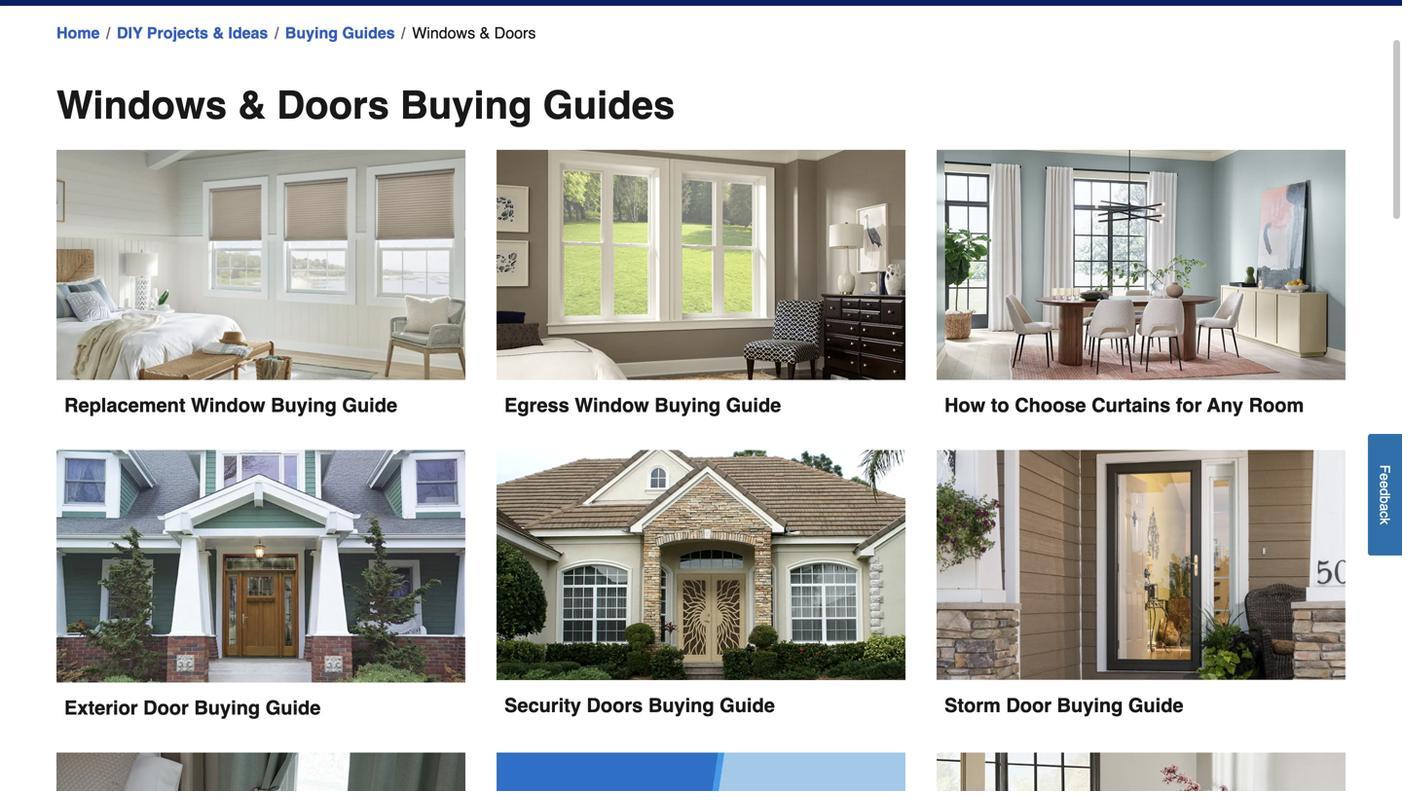Task type: vqa. For each thing, say whether or not it's contained in the screenshot.
the bottom Guides
yes



Task type: describe. For each thing, give the bounding box(es) containing it.
for
[[1176, 394, 1202, 417]]

replacement window buying guide
[[64, 394, 397, 417]]

guides inside buying guides 'link'
[[342, 24, 395, 42]]

black wood windows in a dining room with a set table topped with flowering branches. image
[[937, 753, 1346, 792]]

diy projects & ideas
[[117, 24, 268, 42]]

c
[[1378, 511, 1393, 518]]

a modern dining room with big glass windows, plants and decor. image
[[937, 150, 1346, 380]]

egress window buying guide link
[[497, 150, 906, 419]]

ideas
[[228, 24, 268, 42]]

b
[[1378, 496, 1393, 504]]

guide for exterior door buying guide
[[266, 697, 321, 720]]

window for replacement
[[191, 394, 265, 417]]

buying for security doors buying guide
[[649, 695, 715, 717]]

doors for windows & doors buying guides
[[277, 83, 389, 128]]

how to choose curtains for any room link
[[937, 150, 1346, 419]]

replacement
[[64, 394, 186, 417]]

0 horizontal spatial &
[[213, 24, 224, 42]]

windows for windows & doors buying guides
[[56, 83, 227, 128]]

buying for storm door buying guide
[[1057, 695, 1123, 718]]

curtains
[[1092, 394, 1171, 417]]

projects
[[147, 24, 208, 42]]

buying for exterior door buying guide
[[194, 697, 260, 720]]

exterior door buying guide
[[64, 697, 321, 720]]

door for exterior
[[143, 697, 189, 720]]

buying for egress window buying guide
[[655, 394, 721, 417]]

2 vertical spatial doors
[[587, 695, 643, 717]]

1 e from the top
[[1378, 474, 1393, 481]]

a stucco home with two pallidum windows and aluminum double security doors with bushes in front. image
[[497, 450, 906, 681]]

1 horizontal spatial guides
[[543, 83, 675, 128]]

how
[[945, 394, 986, 417]]

guide for security doors buying guide
[[720, 695, 775, 717]]

guide for replacement window buying guide
[[342, 394, 397, 417]]

windows & doors button
[[412, 21, 536, 45]]

doors for windows & doors
[[494, 24, 536, 42]]

a
[[1378, 504, 1393, 511]]

f
[[1378, 465, 1393, 474]]

to
[[991, 394, 1010, 417]]

d
[[1378, 489, 1393, 496]]

door for storm
[[1006, 695, 1052, 718]]



Task type: locate. For each thing, give the bounding box(es) containing it.
1 horizontal spatial windows
[[412, 24, 475, 42]]

storm door buying guide
[[945, 695, 1184, 718]]

exterior door buying guide link
[[56, 450, 466, 722]]

buying inside 'storm door buying guide' link
[[1057, 695, 1123, 718]]

buying inside buying guides 'link'
[[285, 24, 338, 42]]

1 vertical spatial windows
[[56, 83, 227, 128]]

f e e d b a c k button
[[1368, 434, 1403, 556]]

e
[[1378, 474, 1393, 481], [1378, 481, 1393, 489]]

k
[[1378, 518, 1393, 525]]

windows & doors
[[412, 24, 536, 42]]

home
[[56, 24, 100, 42]]

door right storm
[[1006, 695, 1052, 718]]

2 window from the left
[[575, 394, 649, 417]]

replacement window buying guide link
[[56, 150, 466, 419]]

1 vertical spatial doors
[[277, 83, 389, 128]]

doors inside button
[[494, 24, 536, 42]]

buying inside replacement window buying guide link
[[271, 394, 337, 417]]

buying for replacement window buying guide
[[271, 394, 337, 417]]

0 vertical spatial windows
[[412, 24, 475, 42]]

storm
[[945, 695, 1001, 718]]

security doors buying guide link
[[497, 450, 906, 720]]

1 horizontal spatial door
[[1006, 695, 1052, 718]]

buying
[[285, 24, 338, 42], [400, 83, 532, 128], [271, 394, 337, 417], [655, 394, 721, 417], [649, 695, 715, 717], [1057, 695, 1123, 718], [194, 697, 260, 720]]

egress
[[505, 394, 570, 417]]

choose
[[1015, 394, 1087, 417]]

0 horizontal spatial window
[[191, 394, 265, 417]]

& for windows & doors
[[480, 24, 490, 42]]

0 vertical spatial doors
[[494, 24, 536, 42]]

1 horizontal spatial window
[[575, 394, 649, 417]]

1 window from the left
[[191, 394, 265, 417]]

home link
[[56, 21, 100, 45]]

0 horizontal spatial guides
[[342, 24, 395, 42]]

windows for windows & doors
[[412, 24, 475, 42]]

guide
[[342, 394, 397, 417], [726, 394, 781, 417], [720, 695, 775, 717], [1129, 695, 1184, 718], [266, 697, 321, 720]]

how to choose curtains for any room
[[945, 394, 1304, 417]]

buying guides
[[285, 24, 395, 42]]

exterior
[[64, 697, 138, 720]]

any
[[1207, 394, 1244, 417]]

e up b
[[1378, 481, 1393, 489]]

door right exterior
[[143, 697, 189, 720]]

storm door buying guide link
[[937, 450, 1346, 720]]

0 horizontal spatial door
[[143, 697, 189, 720]]

2 horizontal spatial doors
[[587, 695, 643, 717]]

guide for storm door buying guide
[[1129, 695, 1184, 718]]

1 horizontal spatial &
[[238, 83, 266, 128]]

buying inside security doors buying guide link
[[649, 695, 715, 717]]

guides
[[342, 24, 395, 42], [543, 83, 675, 128]]

room
[[1249, 394, 1304, 417]]

a white bedroom with three windows, a chair, a wood bench and a bed with white comforter. image
[[56, 150, 466, 380]]

guide for egress window buying guide
[[726, 394, 781, 417]]

buying inside egress window buying guide link
[[655, 394, 721, 417]]

&
[[213, 24, 224, 42], [480, 24, 490, 42], [238, 83, 266, 128]]

2 e from the top
[[1378, 481, 1393, 489]]

0 horizontal spatial doors
[[277, 83, 389, 128]]

windows inside windows & doors button
[[412, 24, 475, 42]]

2 horizontal spatial &
[[480, 24, 490, 42]]

f e e d b a c k
[[1378, 465, 1393, 525]]

e up d
[[1378, 474, 1393, 481]]

0 horizontal spatial windows
[[56, 83, 227, 128]]

exterior wood door flanked by pillars. image
[[56, 450, 466, 683]]

None search field
[[499, 0, 1031, 8]]

egress window buying guide
[[505, 394, 781, 417]]

& for windows & doors buying guides
[[238, 83, 266, 128]]

a bedroom with reliabilt single hung windows, a brown dresser, chair and bed with white comforter. image
[[497, 150, 906, 380]]

security doors buying guide
[[505, 695, 775, 717]]

windows & doors buying guides
[[56, 83, 675, 128]]

0 vertical spatial guides
[[342, 24, 395, 42]]

doors
[[494, 24, 536, 42], [277, 83, 389, 128], [587, 695, 643, 717]]

buying inside exterior door buying guide link
[[194, 697, 260, 720]]

green blackout curtains next to a bed. image
[[56, 753, 466, 792]]

windows
[[412, 24, 475, 42], [56, 83, 227, 128]]

diy
[[117, 24, 143, 42]]

sliding glass doors and french doors are two options for exterior doors. image
[[497, 753, 906, 792]]

door
[[1006, 695, 1052, 718], [143, 697, 189, 720]]

1 vertical spatial guides
[[543, 83, 675, 128]]

& inside button
[[480, 24, 490, 42]]

security
[[505, 695, 581, 717]]

window
[[191, 394, 265, 417], [575, 394, 649, 417]]

1 horizontal spatial doors
[[494, 24, 536, 42]]

a brown larson fullview door on a porch with brown siding. image
[[937, 450, 1346, 681]]

buying guides link
[[285, 21, 395, 45]]

window for egress
[[575, 394, 649, 417]]

diy projects & ideas link
[[117, 21, 268, 45]]



